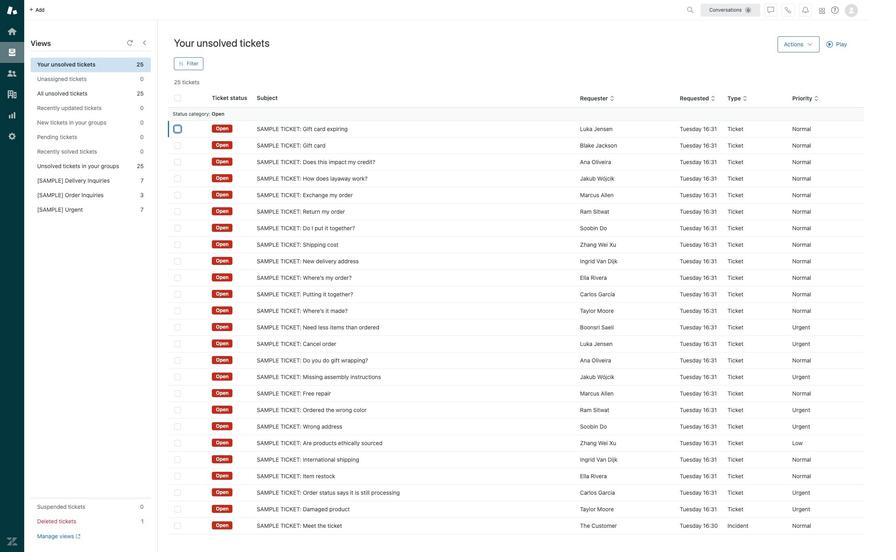 Task type: vqa. For each thing, say whether or not it's contained in the screenshot.
Refresh views pane 'icon'
yes



Task type: describe. For each thing, give the bounding box(es) containing it.
zendesk products image
[[819, 8, 825, 14]]

16 row from the top
[[168, 369, 864, 386]]

15 row from the top
[[168, 353, 864, 369]]

2 row from the top
[[168, 137, 864, 154]]

refresh views pane image
[[127, 40, 133, 46]]

11 row from the top
[[168, 286, 864, 303]]

21 row from the top
[[168, 452, 864, 468]]

19 row from the top
[[168, 419, 864, 435]]

opens in a new tab image
[[74, 535, 80, 539]]

7 row from the top
[[168, 220, 864, 237]]

23 row from the top
[[168, 485, 864, 502]]

12 row from the top
[[168, 303, 864, 320]]

button displays agent's chat status as invisible. image
[[768, 7, 774, 13]]

zendesk image
[[7, 537, 17, 547]]

18 row from the top
[[168, 402, 864, 419]]

20 row from the top
[[168, 435, 864, 452]]

hide panel views image
[[141, 40, 148, 46]]

get help image
[[832, 6, 839, 14]]

13 row from the top
[[168, 320, 864, 336]]

notifications image
[[803, 7, 809, 13]]

reporting image
[[7, 110, 17, 121]]

views image
[[7, 47, 17, 58]]



Task type: locate. For each thing, give the bounding box(es) containing it.
1 row from the top
[[168, 121, 864, 137]]

zendesk support image
[[7, 5, 17, 16]]

22 row from the top
[[168, 468, 864, 485]]

8 row from the top
[[168, 237, 864, 253]]

row
[[168, 121, 864, 137], [168, 137, 864, 154], [168, 154, 864, 171], [168, 171, 864, 187], [168, 187, 864, 204], [168, 204, 864, 220], [168, 220, 864, 237], [168, 237, 864, 253], [168, 253, 864, 270], [168, 270, 864, 286], [168, 286, 864, 303], [168, 303, 864, 320], [168, 320, 864, 336], [168, 336, 864, 353], [168, 353, 864, 369], [168, 369, 864, 386], [168, 386, 864, 402], [168, 402, 864, 419], [168, 419, 864, 435], [168, 435, 864, 452], [168, 452, 864, 468], [168, 468, 864, 485], [168, 485, 864, 502], [168, 502, 864, 518], [168, 518, 864, 535]]

get started image
[[7, 26, 17, 37]]

6 row from the top
[[168, 204, 864, 220]]

3 row from the top
[[168, 154, 864, 171]]

organizations image
[[7, 89, 17, 100]]

main element
[[0, 0, 24, 553]]

14 row from the top
[[168, 336, 864, 353]]

10 row from the top
[[168, 270, 864, 286]]

24 row from the top
[[168, 502, 864, 518]]

9 row from the top
[[168, 253, 864, 270]]

5 row from the top
[[168, 187, 864, 204]]

17 row from the top
[[168, 386, 864, 402]]

25 row from the top
[[168, 518, 864, 535]]

customers image
[[7, 68, 17, 79]]

4 row from the top
[[168, 171, 864, 187]]

admin image
[[7, 131, 17, 142]]



